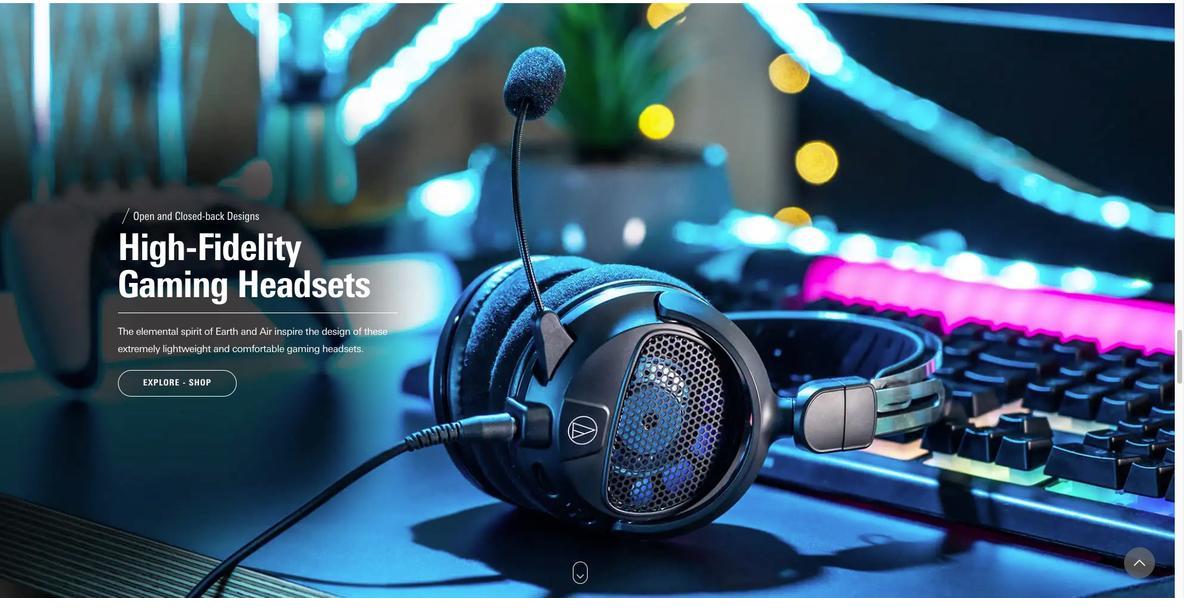 Task type: describe. For each thing, give the bounding box(es) containing it.
the elemental spirit of earth and air inspire the design of these extremely lightweight and comfortable gaming headsets.
[[118, 326, 388, 355]]

headphones |audio-technica image
[[0, 3, 1175, 598]]

explore - shop button
[[118, 370, 237, 397]]

air
[[260, 326, 272, 338]]

explore - shop
[[143, 378, 211, 388]]

arrow up image
[[1134, 558, 1145, 569]]

explore - shop link
[[118, 370, 237, 397]]

elemental
[[136, 326, 178, 338]]

-
[[183, 378, 186, 388]]

headsets.
[[322, 343, 364, 355]]

lightweight
[[163, 343, 211, 355]]

extremely
[[118, 343, 160, 355]]

design
[[322, 326, 350, 338]]

shop
[[189, 378, 211, 388]]

1 horizontal spatial and
[[241, 326, 257, 338]]

1 vertical spatial and
[[213, 343, 230, 355]]



Task type: vqa. For each thing, say whether or not it's contained in the screenshot.
plus image
no



Task type: locate. For each thing, give the bounding box(es) containing it.
comfortable
[[232, 343, 284, 355]]

and down earth
[[213, 343, 230, 355]]

these
[[364, 326, 388, 338]]

and left air
[[241, 326, 257, 338]]

of left these
[[353, 326, 362, 338]]

inspire
[[274, 326, 303, 338]]

the
[[305, 326, 319, 338]]

gaming
[[287, 343, 320, 355]]

the
[[118, 326, 133, 338]]

of
[[204, 326, 213, 338], [353, 326, 362, 338]]

0 horizontal spatial of
[[204, 326, 213, 338]]

1 of from the left
[[204, 326, 213, 338]]

2 of from the left
[[353, 326, 362, 338]]

explore
[[143, 378, 180, 388]]

of right spirit
[[204, 326, 213, 338]]

and
[[241, 326, 257, 338], [213, 343, 230, 355]]

0 vertical spatial and
[[241, 326, 257, 338]]

1 horizontal spatial of
[[353, 326, 362, 338]]

0 horizontal spatial and
[[213, 343, 230, 355]]

earth
[[215, 326, 238, 338]]

spirit
[[181, 326, 202, 338]]



